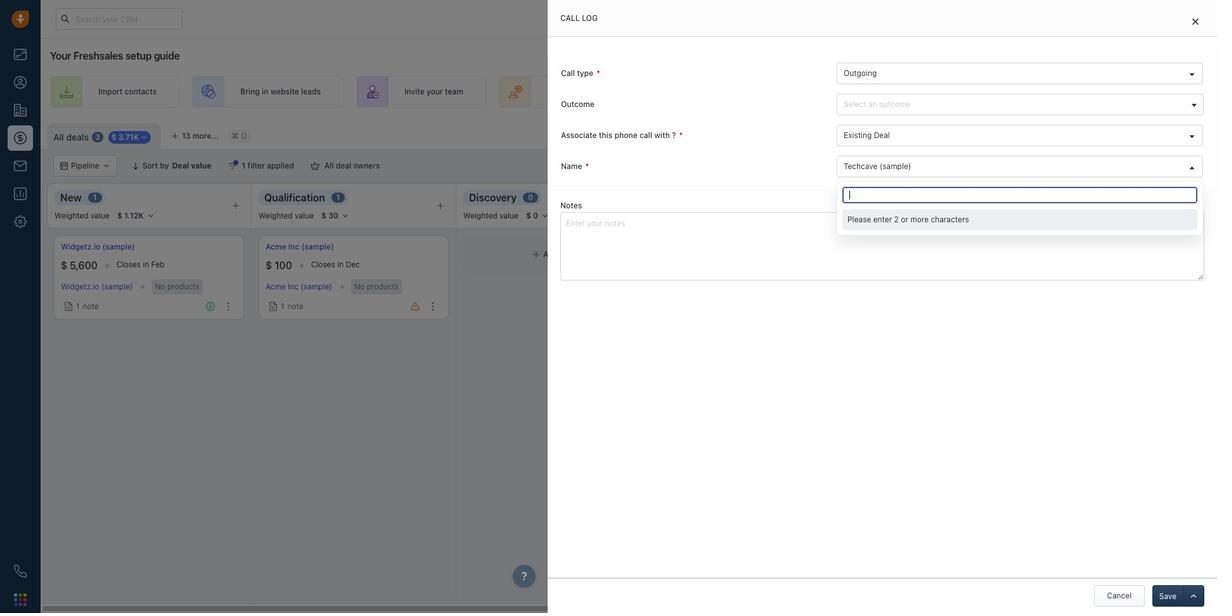 Task type: locate. For each thing, give the bounding box(es) containing it.
1 vertical spatial techcave (sample)
[[862, 242, 931, 252]]

acme inc (sample) link
[[266, 242, 334, 252], [266, 282, 332, 292]]

0 right won
[[1098, 193, 1104, 203]]

1 horizontal spatial note
[[288, 302, 304, 311]]

your right invite
[[427, 87, 443, 97]]

1 note down '100'
[[281, 302, 304, 311]]

0 horizontal spatial your
[[427, 87, 443, 97]]

import
[[98, 87, 123, 97]]

1 vertical spatial container_wx8msf4aqz5i3rn1 image
[[64, 302, 73, 311]]

0 vertical spatial widgetz.io (sample)
[[61, 242, 135, 252]]

1 inside button
[[242, 161, 246, 171]]

2 no from the left
[[354, 282, 365, 292]]

deal
[[1084, 87, 1099, 97], [1189, 129, 1205, 139], [336, 161, 351, 171], [560, 250, 576, 260], [1157, 250, 1172, 260]]

2 horizontal spatial your
[[915, 87, 931, 97]]

widgetz.io (sample)
[[61, 242, 135, 252], [61, 282, 133, 292]]

dialog containing call log
[[548, 0, 1217, 614]]

your
[[427, 87, 443, 97], [602, 87, 618, 97], [915, 87, 931, 97]]

bring in website leads
[[240, 87, 321, 97]]

techcave (sample) link
[[837, 157, 1203, 177], [862, 242, 931, 252]]

in left 6
[[944, 260, 950, 269]]

2 $ from the left
[[266, 260, 272, 271]]

add deal
[[1067, 87, 1099, 97], [1172, 129, 1205, 139], [543, 250, 576, 260], [1140, 250, 1172, 260]]

call
[[560, 13, 580, 23], [561, 68, 575, 78]]

note down '100'
[[288, 302, 304, 311]]

techcave (sample) link down existing deal link
[[837, 157, 1203, 177]]

bring in website leads link
[[192, 76, 344, 108]]

0 horizontal spatial container_wx8msf4aqz5i3rn1 image
[[64, 302, 73, 311]]

all deals link
[[53, 131, 89, 144]]

1 horizontal spatial team
[[620, 87, 639, 97]]

note
[[83, 302, 99, 311], [288, 302, 304, 311]]

closes left dec
[[311, 260, 335, 269]]

in for dec
[[337, 260, 344, 269]]

enter
[[873, 215, 892, 224]]

widgetz.io down $ 5,600
[[61, 282, 99, 292]]

no down feb at the left top of the page
[[155, 282, 165, 292]]

your inside 'link'
[[427, 87, 443, 97]]

$ left 5,600 on the top
[[61, 260, 67, 271]]

website
[[271, 87, 299, 97]]

note for $ 5,600
[[83, 302, 99, 311]]

techcave (sample) down 2
[[862, 242, 931, 252]]

1 note for 5,600
[[76, 302, 99, 311]]

in left feb at the left top of the page
[[143, 260, 149, 269]]

acme up the $ 100
[[266, 242, 286, 252]]

1 horizontal spatial container_wx8msf4aqz5i3rn1 image
[[533, 251, 540, 259]]

0 vertical spatial widgetz.io (sample) link
[[61, 242, 135, 252]]

techcave
[[844, 162, 878, 171], [862, 242, 897, 252]]

in for website
[[262, 87, 268, 97]]

$ left '100'
[[266, 260, 272, 271]]

in right bring
[[262, 87, 268, 97]]

dialog
[[548, 0, 1217, 614]]

cancel
[[1107, 592, 1132, 601]]

log
[[582, 13, 598, 23]]

your right "to"
[[602, 87, 618, 97]]

1 horizontal spatial products
[[367, 282, 399, 292]]

1 0 from the left
[[528, 193, 533, 203]]

leads up outcome
[[571, 87, 590, 97]]

2 products from the left
[[367, 282, 399, 292]]

your
[[50, 50, 71, 61]]

1 vertical spatial acme
[[266, 282, 286, 292]]

1 vertical spatial widgetz.io
[[61, 282, 99, 292]]

0
[[528, 193, 533, 203], [1098, 193, 1104, 203]]

team right "to"
[[620, 87, 639, 97]]

2 0 from the left
[[1098, 193, 1104, 203]]

1 horizontal spatial all
[[324, 161, 334, 171]]

2 no products from the left
[[354, 282, 399, 292]]

3 closes from the left
[[918, 260, 942, 269]]

inc
[[288, 242, 299, 252], [288, 282, 299, 292]]

1 vertical spatial techcave
[[862, 242, 897, 252]]

techcave down existing
[[844, 162, 878, 171]]

0 vertical spatial inc
[[288, 242, 299, 252]]

1 vertical spatial acme inc (sample) link
[[266, 282, 332, 292]]

all inside button
[[324, 161, 334, 171]]

widgetz.io (sample) link
[[61, 242, 135, 252], [61, 282, 133, 292]]

1 horizontal spatial leads
[[571, 87, 590, 97]]

techcave down enter
[[862, 242, 897, 252]]

techcave for techcave (sample) link to the top
[[844, 162, 878, 171]]

widgetz.io (sample) link up 5,600 on the top
[[61, 242, 135, 252]]

3 your from the left
[[915, 87, 931, 97]]

1 vertical spatial all
[[324, 161, 334, 171]]

freshsales
[[73, 50, 123, 61]]

1 no from the left
[[155, 282, 165, 292]]

container_wx8msf4aqz5i3rn1 image
[[533, 251, 540, 259], [64, 302, 73, 311]]

1 vertical spatial widgetz.io (sample) link
[[61, 282, 133, 292]]

(sample) down closes in feb
[[101, 282, 133, 292]]

container_wx8msf4aqz5i3rn1 image inside all deal owners button
[[310, 162, 319, 171]]

2 team from the left
[[620, 87, 639, 97]]

closes
[[116, 260, 141, 269], [311, 260, 335, 269], [918, 260, 942, 269]]

1 up more
[[928, 193, 932, 203]]

call for call type
[[561, 68, 575, 78]]

widgetz.io (sample) down 5,600 on the top
[[61, 282, 133, 292]]

1 vertical spatial acme inc (sample)
[[266, 282, 332, 292]]

widgetz.io
[[61, 242, 100, 252], [61, 282, 99, 292]]

0 horizontal spatial products
[[167, 282, 199, 292]]

2 note from the left
[[288, 302, 304, 311]]

1 horizontal spatial no products
[[354, 282, 399, 292]]

widgetz.io up $ 5,600
[[61, 242, 100, 252]]

0 vertical spatial call
[[560, 13, 580, 23]]

no for $ 5,600
[[155, 282, 165, 292]]

please enter 2 or more characters
[[848, 215, 969, 224]]

1 widgetz.io from the top
[[61, 242, 100, 252]]

0 vertical spatial acme inc (sample) link
[[266, 242, 334, 252]]

0 horizontal spatial no
[[155, 282, 165, 292]]

0 horizontal spatial 1 note
[[76, 302, 99, 311]]

1 $ from the left
[[61, 260, 67, 271]]

0 vertical spatial techcave
[[844, 162, 878, 171]]

container_wx8msf4aqz5i3rn1 image
[[228, 162, 237, 171], [310, 162, 319, 171], [1129, 251, 1137, 259], [269, 302, 278, 311]]

please enter 2 or more characters list box
[[843, 209, 1198, 230]]

0 vertical spatial all
[[53, 132, 64, 142]]

2 horizontal spatial closes
[[918, 260, 942, 269]]

2 1 note from the left
[[281, 302, 304, 311]]

closes left feb at the left top of the page
[[116, 260, 141, 269]]

type
[[577, 68, 593, 78]]

0 horizontal spatial note
[[83, 302, 99, 311]]

6
[[953, 260, 957, 269]]

your right up
[[915, 87, 931, 97]]

0 vertical spatial container_wx8msf4aqz5i3rn1 image
[[533, 251, 540, 259]]

1 horizontal spatial closes
[[311, 260, 335, 269]]

owners
[[353, 161, 380, 171]]

2 closes from the left
[[311, 260, 335, 269]]

your freshsales setup guide
[[50, 50, 180, 61]]

note for $ 100
[[288, 302, 304, 311]]

save button
[[1152, 586, 1183, 607]]

call left log
[[560, 13, 580, 23]]

phone element
[[8, 559, 33, 585]]

closes in feb
[[116, 260, 165, 269]]

Search your CRM... text field
[[56, 8, 183, 30]]

(sample) up 'negotiation'
[[880, 162, 911, 171]]

closes left 6
[[918, 260, 942, 269]]

leads right website
[[301, 87, 321, 97]]

0 horizontal spatial $
[[61, 260, 67, 271]]

acme inc (sample) link down '100'
[[266, 282, 332, 292]]

techcave (sample) link down 2
[[862, 242, 931, 252]]

1 horizontal spatial 1 note
[[281, 302, 304, 311]]

techcave for bottommost techcave (sample) link
[[862, 242, 897, 252]]

add deal button
[[1155, 124, 1211, 145]]

1
[[242, 161, 246, 171], [93, 193, 97, 203], [336, 193, 340, 203], [928, 193, 932, 203], [76, 302, 80, 311], [281, 302, 284, 311]]

Search field
[[1149, 155, 1212, 177]]

1 note
[[76, 302, 99, 311], [281, 302, 304, 311]]

widgetz.io (sample) up 5,600 on the top
[[61, 242, 135, 252]]

3
[[95, 133, 100, 142]]

1 filter applied
[[242, 161, 294, 171]]

team
[[445, 87, 463, 97], [620, 87, 639, 97]]

call
[[640, 131, 652, 140]]

1 1 note from the left
[[76, 302, 99, 311]]

0 vertical spatial acme inc (sample)
[[266, 242, 334, 252]]

all deals 3
[[53, 132, 100, 142]]

acme down the $ 100
[[266, 282, 286, 292]]

1 horizontal spatial 0
[[1098, 193, 1104, 203]]

1 vertical spatial widgetz.io (sample)
[[61, 282, 133, 292]]

no products down dec
[[354, 282, 399, 292]]

all for deal
[[324, 161, 334, 171]]

acme inc (sample) link up '100'
[[266, 242, 334, 252]]

0 horizontal spatial no products
[[155, 282, 199, 292]]

this
[[599, 131, 613, 140]]

inc up '100'
[[288, 242, 299, 252]]

no down dec
[[354, 282, 365, 292]]

1 products from the left
[[167, 282, 199, 292]]

techcave (sample) down deal
[[844, 162, 911, 171]]

no products down feb at the left top of the page
[[155, 282, 199, 292]]

1 vertical spatial inc
[[288, 282, 299, 292]]

$ for $ 100
[[266, 260, 272, 271]]

associate
[[561, 131, 597, 140]]

qualification
[[264, 192, 325, 203]]

techcave (sample) for bottommost techcave (sample) link
[[862, 242, 931, 252]]

call left "type"
[[561, 68, 575, 78]]

0 vertical spatial widgetz.io
[[61, 242, 100, 252]]

1 left filter
[[242, 161, 246, 171]]

0 vertical spatial techcave (sample)
[[844, 162, 911, 171]]

0 horizontal spatial all
[[53, 132, 64, 142]]

1 right new
[[93, 193, 97, 203]]

0 horizontal spatial leads
[[301, 87, 321, 97]]

no products
[[155, 282, 199, 292], [354, 282, 399, 292]]

1 horizontal spatial your
[[602, 87, 618, 97]]

bring
[[240, 87, 260, 97]]

1 note down 5,600 on the top
[[76, 302, 99, 311]]

products for $ 5,600
[[167, 282, 199, 292]]

add
[[1067, 87, 1082, 97], [1172, 129, 1187, 139], [543, 250, 558, 260], [1140, 250, 1155, 260]]

1 vertical spatial call
[[561, 68, 575, 78]]

container_wx8msf4aqz5i3rn1 image for add deal
[[533, 251, 540, 259]]

products for $ 100
[[367, 282, 399, 292]]

no
[[155, 282, 165, 292], [354, 282, 365, 292]]

o
[[241, 132, 247, 141]]

0 right discovery
[[528, 193, 533, 203]]

team inside route leads to your team link
[[620, 87, 639, 97]]

add deal inside button
[[1172, 129, 1205, 139]]

applied
[[267, 161, 294, 171]]

discovery
[[469, 192, 517, 203]]

1 your from the left
[[427, 87, 443, 97]]

1 closes from the left
[[116, 260, 141, 269]]

1 horizontal spatial no
[[354, 282, 365, 292]]

2 acme from the top
[[266, 282, 286, 292]]

1 down all deal owners button
[[336, 193, 340, 203]]

acme inc (sample) down '100'
[[266, 282, 332, 292]]

1 no products from the left
[[155, 282, 199, 292]]

0 horizontal spatial closes
[[116, 260, 141, 269]]

1 filter applied button
[[220, 155, 302, 177]]

closes in 6 days
[[918, 260, 976, 269]]

no products for $ 100
[[354, 282, 399, 292]]

1 team from the left
[[445, 87, 463, 97]]

acme
[[266, 242, 286, 252], [266, 282, 286, 292]]

0 vertical spatial acme
[[266, 242, 286, 252]]

acme inc (sample)
[[266, 242, 334, 252], [266, 282, 332, 292]]

2 widgetz.io (sample) from the top
[[61, 282, 133, 292]]

acme inc (sample) up '100'
[[266, 242, 334, 252]]

0 horizontal spatial team
[[445, 87, 463, 97]]

inc down '100'
[[288, 282, 299, 292]]

⌘ o
[[232, 132, 247, 141]]

note down 5,600 on the top
[[83, 302, 99, 311]]

products
[[167, 282, 199, 292], [367, 282, 399, 292]]

None text field
[[843, 187, 1198, 204]]

all left deals
[[53, 132, 64, 142]]

team right invite
[[445, 87, 463, 97]]

negotiation
[[861, 192, 917, 203]]

leads
[[301, 87, 321, 97], [571, 87, 590, 97]]

all left 'owners'
[[324, 161, 334, 171]]

closes in dec
[[311, 260, 360, 269]]

(sample)
[[880, 162, 911, 171], [102, 242, 135, 252], [301, 242, 334, 252], [899, 242, 931, 252], [101, 282, 133, 292], [301, 282, 332, 292]]

techcave (sample) inside techcave (sample) link
[[844, 162, 911, 171]]

2 inc from the top
[[288, 282, 299, 292]]

in left dec
[[337, 260, 344, 269]]

$ for $ 5,600
[[61, 260, 67, 271]]

1 horizontal spatial $
[[266, 260, 272, 271]]

techcave (sample)
[[844, 162, 911, 171], [862, 242, 931, 252]]

$
[[61, 260, 67, 271], [266, 260, 272, 271]]

1 note from the left
[[83, 302, 99, 311]]

widgetz.io (sample) link down 5,600 on the top
[[61, 282, 133, 292]]

existing
[[844, 131, 872, 140]]

add inside button
[[1172, 129, 1187, 139]]

(sample) inside dialog
[[880, 162, 911, 171]]

0 horizontal spatial 0
[[528, 193, 533, 203]]



Task type: vqa. For each thing, say whether or not it's contained in the screenshot.
Awaiting Response
no



Task type: describe. For each thing, give the bounding box(es) containing it.
dec
[[346, 260, 360, 269]]

1 widgetz.io (sample) link from the top
[[61, 242, 135, 252]]

more
[[911, 215, 929, 224]]

outcome
[[561, 100, 595, 109]]

select an outcome button
[[837, 94, 1204, 115]]

closes for 5,600
[[116, 260, 141, 269]]

1 note for 100
[[281, 302, 304, 311]]

import contacts
[[98, 87, 157, 97]]

contacts
[[125, 87, 157, 97]]

1 widgetz.io (sample) from the top
[[61, 242, 135, 252]]

setup
[[125, 50, 152, 61]]

in for feb
[[143, 260, 149, 269]]

0 for discovery
[[528, 193, 533, 203]]

route
[[547, 87, 568, 97]]

$ 100
[[266, 260, 292, 271]]

invite
[[404, 87, 425, 97]]

call type
[[561, 68, 593, 78]]

cancel button
[[1094, 586, 1145, 607]]

2 widgetz.io (sample) link from the top
[[61, 282, 133, 292]]

1 down $ 5,600
[[76, 302, 80, 311]]

select an outcome
[[844, 100, 911, 109]]

5,600
[[70, 260, 97, 271]]

invite your team link
[[356, 76, 486, 108]]

1 acme from the top
[[266, 242, 286, 252]]

13
[[182, 131, 191, 141]]

up
[[903, 87, 913, 97]]

set up your sales pipeline link
[[841, 76, 1006, 108]]

(sample) down more
[[899, 242, 931, 252]]

set up your sales pipeline
[[889, 87, 983, 97]]

in for 6
[[944, 260, 950, 269]]

an
[[869, 100, 877, 109]]

close image
[[1193, 18, 1199, 25]]

filter
[[248, 161, 265, 171]]

route leads to your team
[[547, 87, 639, 97]]

phone
[[615, 131, 638, 140]]

outgoing
[[844, 68, 877, 78]]

deal
[[874, 131, 890, 140]]

call for call log
[[560, 13, 580, 23]]

(sample) up closes in feb
[[102, 242, 135, 252]]

closes for 100
[[311, 260, 335, 269]]

feb
[[151, 260, 165, 269]]

notes
[[560, 201, 582, 210]]

13 more...
[[182, 131, 219, 141]]

all deal owners
[[324, 161, 380, 171]]

no for $ 100
[[354, 282, 365, 292]]

(sample) down closes in dec
[[301, 282, 332, 292]]

2 leads from the left
[[571, 87, 590, 97]]

(sample) up closes in dec
[[301, 242, 334, 252]]

more...
[[193, 131, 219, 141]]

1 down '100'
[[281, 302, 284, 311]]

1 acme inc (sample) link from the top
[[266, 242, 334, 252]]

1 inc from the top
[[288, 242, 299, 252]]

phone image
[[14, 566, 27, 578]]

days
[[960, 260, 976, 269]]

sales
[[933, 87, 952, 97]]

?
[[672, 131, 676, 140]]

2 your from the left
[[602, 87, 618, 97]]

guide
[[154, 50, 180, 61]]

all for deals
[[53, 132, 64, 142]]

select
[[844, 100, 866, 109]]

2 acme inc (sample) from the top
[[266, 282, 332, 292]]

outgoing link
[[837, 63, 1203, 84]]

team inside invite your team 'link'
[[445, 87, 463, 97]]

invite your team
[[404, 87, 463, 97]]

pipeline
[[954, 87, 983, 97]]

freshworks switcher image
[[14, 594, 27, 607]]

associate this phone call with ?
[[561, 131, 676, 140]]

existing deal link
[[837, 126, 1203, 146]]

add deal link
[[1019, 76, 1122, 108]]

13 more... button
[[164, 127, 226, 145]]

$ 5,600
[[61, 260, 97, 271]]

or
[[901, 215, 908, 224]]

all deal owners button
[[302, 155, 388, 177]]

existing deal
[[844, 131, 890, 140]]

container_wx8msf4aqz5i3rn1 image for 1
[[64, 302, 73, 311]]

container_wx8msf4aqz5i3rn1 image inside 1 filter applied button
[[228, 162, 237, 171]]

no products for $ 5,600
[[155, 282, 199, 292]]

characters
[[931, 215, 969, 224]]

⌘
[[232, 132, 239, 141]]

import contacts link
[[50, 76, 180, 108]]

name
[[561, 162, 582, 171]]

set
[[889, 87, 901, 97]]

100
[[275, 260, 292, 271]]

outcome
[[879, 100, 911, 109]]

2 acme inc (sample) link from the top
[[266, 282, 332, 292]]

1 acme inc (sample) from the top
[[266, 242, 334, 252]]

2 widgetz.io from the top
[[61, 282, 99, 292]]

0 vertical spatial techcave (sample) link
[[837, 157, 1203, 177]]

call log
[[560, 13, 598, 23]]

with
[[654, 131, 670, 140]]

won
[[1066, 192, 1087, 203]]

1 vertical spatial techcave (sample) link
[[862, 242, 931, 252]]

new
[[60, 192, 82, 203]]

1 leads from the left
[[301, 87, 321, 97]]

please
[[848, 215, 871, 224]]

techcave (sample) for techcave (sample) link to the top
[[844, 162, 911, 171]]

0 for won
[[1098, 193, 1104, 203]]

route leads to your team link
[[499, 76, 661, 108]]

Enter your notes text field
[[560, 212, 1205, 281]]

2
[[894, 215, 899, 224]]

to
[[592, 87, 600, 97]]

save
[[1159, 592, 1177, 602]]

deals
[[66, 132, 89, 142]]



